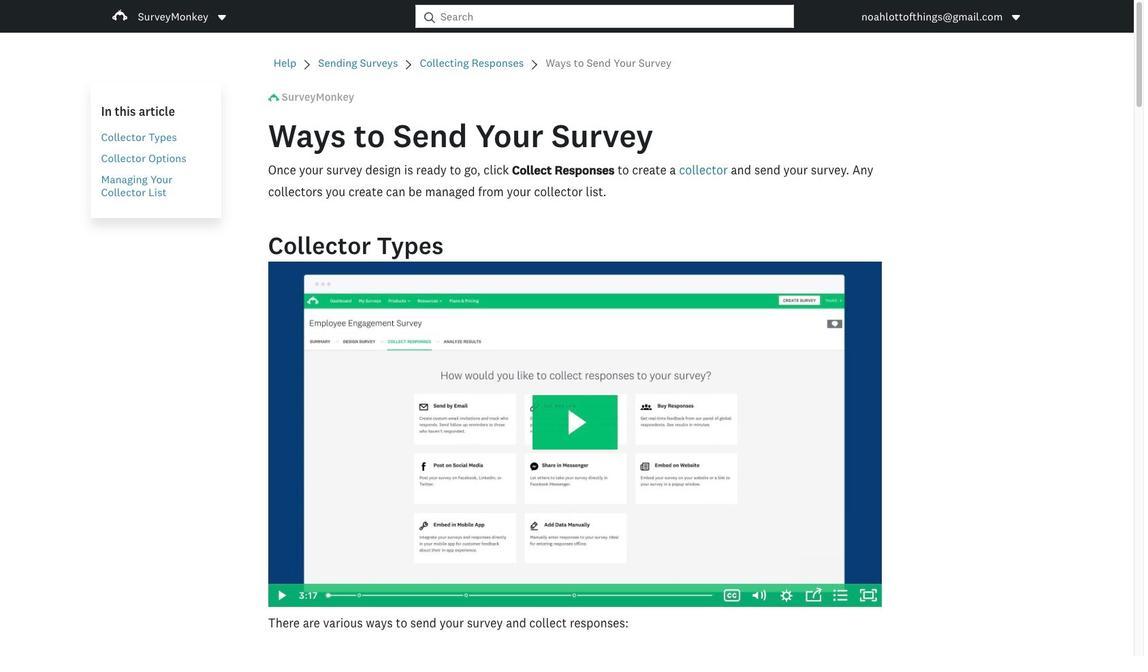 Task type: locate. For each thing, give the bounding box(es) containing it.
playbar slider
[[318, 584, 719, 607]]

search image
[[424, 12, 435, 23]]

chapter markers toolbar
[[328, 584, 712, 607]]

video element
[[268, 262, 882, 607]]

open image
[[217, 12, 228, 23], [1011, 12, 1022, 23], [218, 15, 226, 20], [1013, 15, 1021, 20]]



Task type: describe. For each thing, give the bounding box(es) containing it.
Search text field
[[435, 5, 794, 27]]

search image
[[424, 12, 435, 23]]



